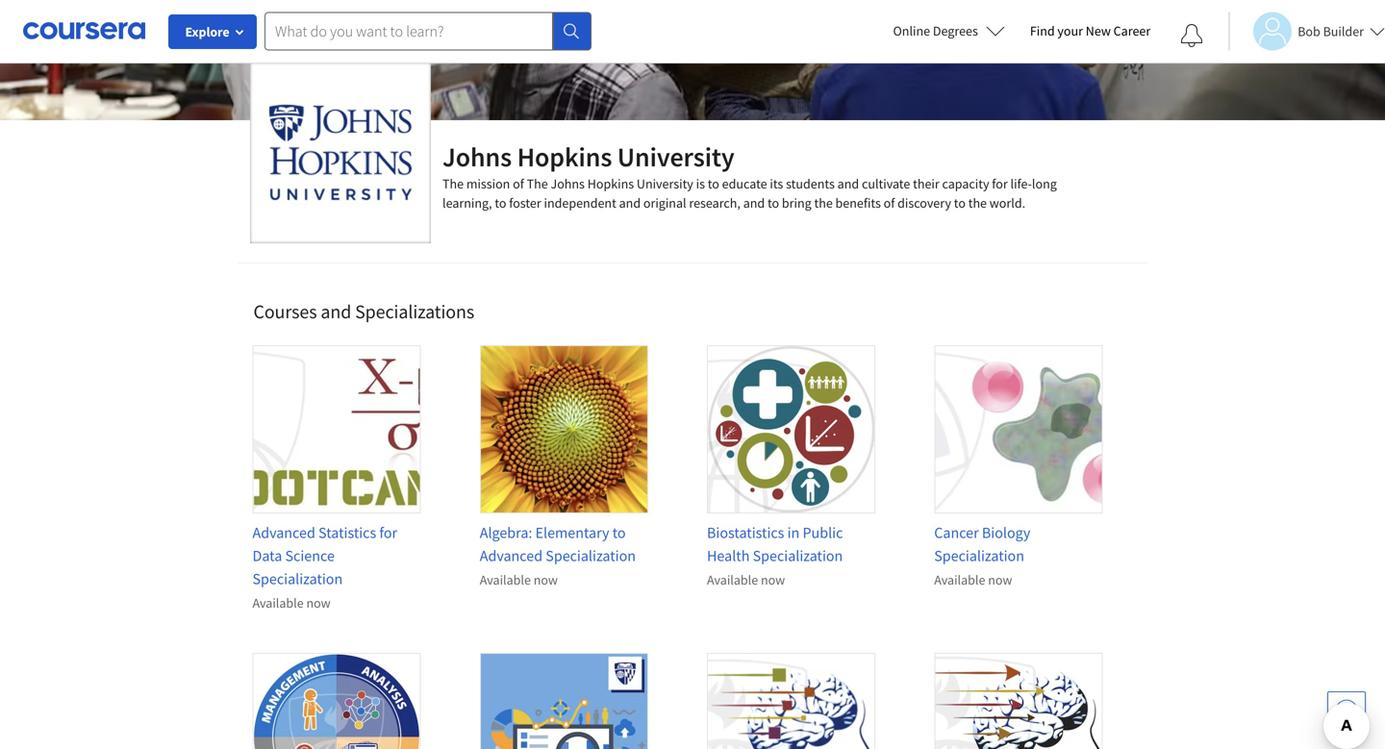Task type: locate. For each thing, give the bounding box(es) containing it.
specialization down science
[[253, 570, 343, 589]]

specializations
[[355, 300, 475, 324]]

now down biostatistics in public health  specialization
[[761, 572, 786, 589]]

the down capacity
[[969, 194, 987, 212]]

to down mission
[[495, 194, 507, 212]]

for right statistics
[[380, 524, 398, 543]]

0 vertical spatial for
[[993, 175, 1008, 192]]

available
[[480, 572, 531, 589], [707, 572, 759, 589], [935, 572, 986, 589], [253, 595, 304, 612]]

mission
[[467, 175, 510, 192]]

and left original
[[619, 194, 641, 212]]

and
[[838, 175, 860, 192], [619, 194, 641, 212], [744, 194, 765, 212], [321, 300, 351, 324]]

show notifications image
[[1181, 24, 1204, 47]]

now
[[534, 572, 558, 589], [761, 572, 786, 589], [989, 572, 1013, 589], [306, 595, 331, 612]]

available down health
[[707, 572, 759, 589]]

0 horizontal spatial for
[[380, 524, 398, 543]]

advanced up data
[[253, 524, 316, 543]]

now down cancer biology specialization
[[989, 572, 1013, 589]]

university
[[618, 140, 735, 174], [637, 175, 694, 192]]

available for algebra: elementary to advanced specialization
[[480, 572, 531, 589]]

0 vertical spatial of
[[513, 175, 524, 192]]

1 vertical spatial advanced
[[480, 547, 543, 566]]

1 the from the left
[[443, 175, 464, 192]]

clinical trials operations image
[[253, 653, 421, 750]]

courses
[[254, 300, 317, 324]]

bring
[[782, 194, 812, 212]]

specialization down elementary
[[546, 547, 636, 566]]

0 vertical spatial advanced
[[253, 524, 316, 543]]

of down cultivate
[[884, 194, 895, 212]]

university up "is"
[[618, 140, 735, 174]]

available down data
[[253, 595, 304, 612]]

1 horizontal spatial of
[[884, 194, 895, 212]]

cancer biology specialization
[[935, 524, 1031, 566]]

the
[[815, 194, 833, 212], [969, 194, 987, 212]]

specialization inside cancer biology specialization
[[935, 547, 1025, 566]]

johns up independent
[[551, 175, 585, 192]]

the
[[443, 175, 464, 192], [527, 175, 548, 192]]

0 vertical spatial johns
[[443, 140, 512, 174]]

capacity
[[943, 175, 990, 192]]

johns up mission
[[443, 140, 512, 174]]

to
[[708, 175, 720, 192], [495, 194, 507, 212], [768, 194, 780, 212], [954, 194, 966, 212], [613, 524, 626, 543]]

now down algebra: elementary to advanced specialization
[[534, 572, 558, 589]]

world.
[[990, 194, 1026, 212]]

now for statistics
[[306, 595, 331, 612]]

0 horizontal spatial of
[[513, 175, 524, 192]]

cancer
[[935, 524, 979, 543]]

the down students
[[815, 194, 833, 212]]

find your new career link
[[1021, 19, 1161, 43]]

your
[[1058, 22, 1084, 39]]

data science image
[[707, 653, 876, 750]]

1 vertical spatial for
[[380, 524, 398, 543]]

1 horizontal spatial the
[[969, 194, 987, 212]]

available now down algebra:
[[480, 572, 558, 589]]

bob builder
[[1298, 23, 1365, 40]]

specialization down in
[[753, 547, 843, 566]]

available now down cancer biology specialization
[[935, 572, 1013, 589]]

specialization inside advanced statistics for data science specialization
[[253, 570, 343, 589]]

explore button
[[168, 14, 257, 49]]

of
[[513, 175, 524, 192], [884, 194, 895, 212]]

and right courses
[[321, 300, 351, 324]]

find your new career
[[1031, 22, 1151, 39]]

specialization
[[546, 547, 636, 566], [753, 547, 843, 566], [935, 547, 1025, 566], [253, 570, 343, 589]]

the up learning,
[[443, 175, 464, 192]]

and up benefits
[[838, 175, 860, 192]]

1 horizontal spatial advanced
[[480, 547, 543, 566]]

the up the foster
[[527, 175, 548, 192]]

advanced inside advanced statistics for data science specialization
[[253, 524, 316, 543]]

and down educate
[[744, 194, 765, 212]]

university up original
[[637, 175, 694, 192]]

None search field
[[265, 12, 592, 51]]

0 vertical spatial university
[[618, 140, 735, 174]]

available for cancer biology specialization
[[935, 572, 986, 589]]

available now down science
[[253, 595, 331, 612]]

available now
[[480, 572, 558, 589], [707, 572, 786, 589], [935, 572, 1013, 589], [253, 595, 331, 612]]

1 horizontal spatial for
[[993, 175, 1008, 192]]

advanced
[[253, 524, 316, 543], [480, 547, 543, 566]]

now down advanced statistics for data science specialization
[[306, 595, 331, 612]]

elementary
[[536, 524, 610, 543]]

available now down health
[[707, 572, 786, 589]]

available down cancer biology specialization
[[935, 572, 986, 589]]

available now for algebra: elementary to advanced specialization
[[480, 572, 558, 589]]

online
[[894, 22, 931, 39]]

0 horizontal spatial the
[[443, 175, 464, 192]]

to right elementary
[[613, 524, 626, 543]]

hopkins
[[517, 140, 612, 174], [588, 175, 634, 192]]

statistics
[[319, 524, 376, 543]]

their
[[913, 175, 940, 192]]

public
[[803, 524, 843, 543]]

degrees
[[933, 22, 979, 39]]

specialization down 'cancer'
[[935, 547, 1025, 566]]

science
[[285, 547, 335, 566]]

for
[[993, 175, 1008, 192], [380, 524, 398, 543]]

to inside algebra: elementary to advanced specialization
[[613, 524, 626, 543]]

career
[[1114, 22, 1151, 39]]

specialization inside biostatistics in public health  specialization
[[753, 547, 843, 566]]

available down algebra:
[[480, 572, 531, 589]]

find
[[1031, 22, 1055, 39]]

online degrees
[[894, 22, 979, 39]]

for inside advanced statistics for data science specialization
[[380, 524, 398, 543]]

1 horizontal spatial johns
[[551, 175, 585, 192]]

for up world.
[[993, 175, 1008, 192]]

to down its
[[768, 194, 780, 212]]

2 the from the left
[[527, 175, 548, 192]]

0 horizontal spatial advanced
[[253, 524, 316, 543]]

1 horizontal spatial the
[[527, 175, 548, 192]]

builder
[[1324, 23, 1365, 40]]

biostatistics
[[707, 524, 785, 543]]

1 vertical spatial of
[[884, 194, 895, 212]]

of up the foster
[[513, 175, 524, 192]]

johns
[[443, 140, 512, 174], [551, 175, 585, 192]]

research,
[[689, 194, 741, 212]]

in
[[788, 524, 800, 543]]

foster
[[509, 194, 542, 212]]

advanced down algebra:
[[480, 547, 543, 566]]

2 the from the left
[[969, 194, 987, 212]]

0 horizontal spatial the
[[815, 194, 833, 212]]



Task type: describe. For each thing, give the bounding box(es) containing it.
advanced statistics for data science image
[[253, 346, 421, 514]]

1 vertical spatial hopkins
[[588, 175, 634, 192]]

available now for biostatistics in public health  specialization
[[707, 572, 786, 589]]

biostatistics in public health  specialization
[[707, 524, 843, 566]]

johns hopkins university logo image
[[254, 66, 427, 240]]

benefits
[[836, 194, 881, 212]]

independent
[[544, 194, 617, 212]]

coursera image
[[23, 16, 145, 46]]

for inside johns hopkins university the mission of the johns hopkins university is to educate its students and cultivate their capacity for life-long learning, to foster independent and original research, and to bring the benefits of discovery to the world.
[[993, 175, 1008, 192]]

help center image
[[1336, 700, 1359, 723]]

algebra: elementary to advanced specialization
[[480, 524, 636, 566]]

online degrees button
[[878, 10, 1021, 52]]

1 vertical spatial johns
[[551, 175, 585, 192]]

data science: foundations using r image
[[935, 653, 1103, 750]]

advanced inside algebra: elementary to advanced specialization
[[480, 547, 543, 566]]

available now for advanced statistics for data science specialization
[[253, 595, 331, 612]]

cultivate
[[862, 175, 911, 192]]

1 vertical spatial university
[[637, 175, 694, 192]]

0 vertical spatial hopkins
[[517, 140, 612, 174]]

biostatistics in public health image
[[707, 346, 876, 514]]

What do you want to learn? text field
[[265, 12, 553, 51]]

1 the from the left
[[815, 194, 833, 212]]

life-
[[1011, 175, 1033, 192]]

is
[[696, 175, 705, 192]]

johns hopkins university the mission of the johns hopkins university is to educate its students and cultivate their capacity for life-long learning, to foster independent and original research, and to bring the benefits of discovery to the world.
[[443, 140, 1057, 212]]

available now for cancer biology specialization
[[935, 572, 1013, 589]]

now for elementary
[[534, 572, 558, 589]]

advanced statistics for data science specialization link
[[253, 346, 451, 591]]

educate
[[722, 175, 768, 192]]

data literacy image
[[480, 653, 648, 750]]

health
[[707, 547, 750, 566]]

specialization inside algebra: elementary to advanced specialization
[[546, 547, 636, 566]]

discovery
[[898, 194, 952, 212]]

algebra:
[[480, 524, 533, 543]]

biostatistics in public health  specialization link
[[707, 346, 906, 568]]

original
[[644, 194, 687, 212]]

bob builder button
[[1229, 12, 1386, 51]]

data
[[253, 547, 282, 566]]

explore
[[185, 23, 230, 40]]

courses and specializations
[[254, 300, 475, 324]]

algebra: elementary to advanced image
[[480, 346, 648, 514]]

available for biostatistics in public health  specialization
[[707, 572, 759, 589]]

new
[[1086, 22, 1111, 39]]

now for in
[[761, 572, 786, 589]]

cancer biology image
[[935, 346, 1103, 514]]

0 horizontal spatial johns
[[443, 140, 512, 174]]

biology
[[982, 524, 1031, 543]]

to right "is"
[[708, 175, 720, 192]]

students
[[786, 175, 835, 192]]

learning,
[[443, 194, 492, 212]]

cancer biology specialization link
[[935, 346, 1133, 568]]

bob
[[1298, 23, 1321, 40]]

algebra: elementary to advanced specialization link
[[480, 346, 678, 568]]

to down capacity
[[954, 194, 966, 212]]

now for biology
[[989, 572, 1013, 589]]

advanced statistics for data science specialization
[[253, 524, 398, 589]]

its
[[770, 175, 784, 192]]

long
[[1033, 175, 1057, 192]]

available for advanced statistics for data science specialization
[[253, 595, 304, 612]]



Task type: vqa. For each thing, say whether or not it's contained in the screenshot.
the left the
yes



